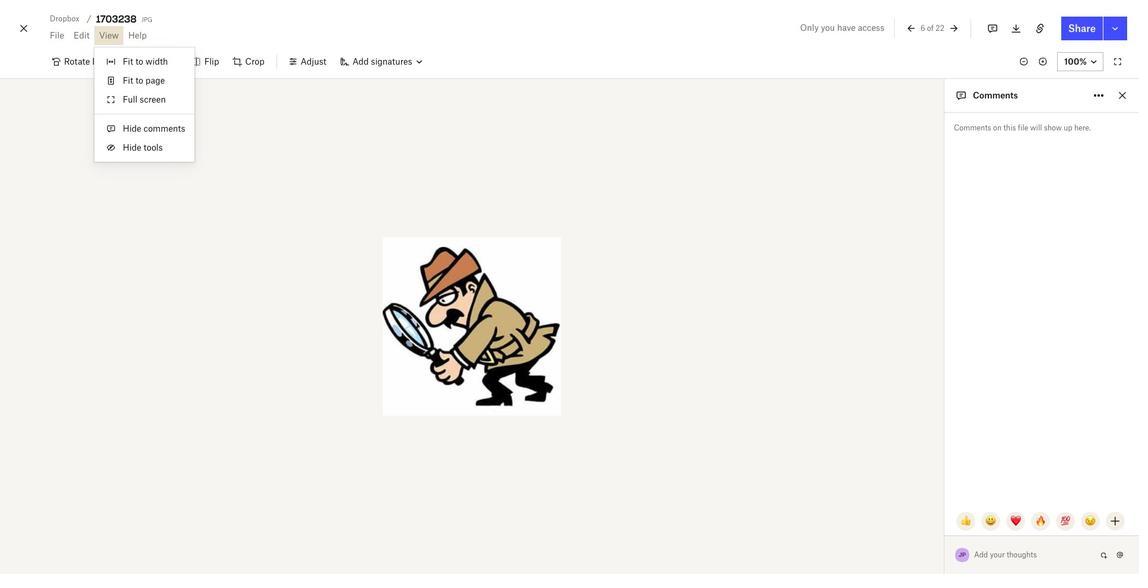 Task type: describe. For each thing, give the bounding box(es) containing it.
fit to width menu item
[[94, 52, 195, 71]]

👍 button
[[957, 512, 976, 531]]

crop
[[245, 56, 265, 66]]

share
[[1069, 23, 1096, 34]]

dropbox button
[[45, 12, 84, 26]]

help button
[[124, 26, 152, 45]]

access
[[858, 23, 885, 33]]

❤️ button
[[1007, 512, 1026, 531]]

full screen menu item
[[94, 90, 195, 109]]

rotate left button
[[45, 52, 112, 71]]

22
[[936, 24, 945, 32]]

page
[[146, 75, 165, 85]]

add signatures
[[353, 56, 412, 66]]

add for add signatures
[[353, 56, 369, 66]]

edit button
[[69, 26, 94, 45]]

add for add your thoughts
[[975, 551, 988, 560]]

will
[[1031, 123, 1043, 132]]

/ 1703238 jpg
[[87, 13, 153, 25]]

on
[[994, 123, 1002, 132]]

crop button
[[226, 52, 272, 71]]

fit for fit to width
[[123, 56, 133, 66]]

❤️
[[1011, 516, 1021, 526]]

fit to page menu item
[[94, 71, 195, 90]]

only
[[801, 23, 819, 33]]

add your thoughts
[[975, 551, 1037, 560]]

hide comments, closes sidebar menu item
[[94, 119, 195, 138]]

file
[[1018, 123, 1029, 132]]

rotate
[[64, 56, 90, 66]]

1703238
[[96, 13, 137, 25]]

hide tools menu item
[[94, 138, 195, 157]]

close right sidebar image
[[1116, 88, 1130, 103]]

to for page
[[136, 75, 143, 85]]

😣 button
[[1081, 512, 1100, 531]]

😃 button
[[982, 512, 1001, 531]]

jpg
[[141, 14, 153, 24]]

here.
[[1075, 123, 1091, 132]]

signatures
[[371, 56, 412, 66]]

comments for comments
[[973, 90, 1018, 100]]

of
[[927, 24, 934, 32]]

file
[[50, 30, 64, 40]]

adjust
[[301, 56, 327, 66]]

fit for fit to page
[[123, 75, 133, 85]]

left
[[92, 56, 105, 66]]

comments for comments on this file will show up here.
[[954, 123, 992, 132]]

your
[[990, 551, 1005, 560]]

edit
[[74, 30, 90, 40]]



Task type: locate. For each thing, give the bounding box(es) containing it.
💯 button
[[1056, 512, 1075, 531]]

1 vertical spatial to
[[136, 75, 143, 85]]

0 vertical spatial hide
[[123, 123, 141, 134]]

to left width
[[136, 56, 143, 66]]

add left the your
[[975, 551, 988, 560]]

hide inside menu item
[[123, 123, 141, 134]]

👍
[[961, 516, 972, 526]]

6
[[921, 24, 926, 32]]

jp
[[959, 551, 966, 559]]

1 vertical spatial comments
[[954, 123, 992, 132]]

0 vertical spatial add
[[353, 56, 369, 66]]

add your thoughts image
[[975, 549, 1087, 562]]

😃
[[986, 516, 997, 526]]

share button
[[1062, 17, 1103, 40]]

2 hide from the top
[[123, 142, 141, 153]]

1 vertical spatial hide
[[123, 142, 141, 153]]

hide for hide comments
[[123, 123, 141, 134]]

💯
[[1061, 516, 1071, 526]]

to inside menu item
[[136, 56, 143, 66]]

comments up on at right top
[[973, 90, 1018, 100]]

0 vertical spatial to
[[136, 56, 143, 66]]

hide inside menu item
[[123, 142, 141, 153]]

1 vertical spatial fit
[[123, 75, 133, 85]]

only you have access
[[801, 23, 885, 33]]

1 horizontal spatial add
[[975, 551, 988, 560]]

help
[[128, 30, 147, 40]]

2 to from the top
[[136, 75, 143, 85]]

fit up full
[[123, 75, 133, 85]]

fit
[[123, 56, 133, 66], [123, 75, 133, 85]]

have
[[838, 23, 856, 33]]

file button
[[45, 26, 69, 45]]

to inside menu item
[[136, 75, 143, 85]]

to for width
[[136, 56, 143, 66]]

hide left tools
[[123, 142, 141, 153]]

full screen
[[123, 94, 166, 104]]

0 vertical spatial fit
[[123, 56, 133, 66]]

to
[[136, 56, 143, 66], [136, 75, 143, 85]]

6 of 22
[[921, 24, 945, 32]]

add left signatures
[[353, 56, 369, 66]]

to left page
[[136, 75, 143, 85]]

0 horizontal spatial add
[[353, 56, 369, 66]]

1 to from the top
[[136, 56, 143, 66]]

thoughts
[[1007, 551, 1037, 560]]

100%
[[1065, 56, 1087, 66]]

rotate left
[[64, 56, 105, 66]]

1 hide from the top
[[123, 123, 141, 134]]

show
[[1044, 123, 1062, 132]]

flip button
[[185, 52, 226, 71]]

add
[[353, 56, 369, 66], [975, 551, 988, 560]]

flip
[[204, 56, 219, 66]]

fit to page
[[123, 75, 165, 85]]

🔥 button
[[1032, 512, 1051, 531]]

tools
[[144, 142, 163, 153]]

comments
[[973, 90, 1018, 100], [954, 123, 992, 132]]

dropbox
[[50, 14, 79, 23]]

hide comments
[[123, 123, 185, 134]]

add inside add signatures popup button
[[353, 56, 369, 66]]

🔥
[[1036, 516, 1046, 526]]

1 fit from the top
[[123, 56, 133, 66]]

view
[[99, 30, 119, 40]]

hide
[[123, 123, 141, 134], [123, 142, 141, 153]]

0 vertical spatial comments
[[973, 90, 1018, 100]]

you
[[821, 23, 835, 33]]

😣
[[1086, 516, 1096, 526]]

up
[[1064, 123, 1073, 132]]

width
[[146, 56, 168, 66]]

comments left on at right top
[[954, 123, 992, 132]]

add signatures button
[[334, 52, 429, 71]]

100% button
[[1058, 52, 1104, 71]]

this
[[1004, 123, 1016, 132]]

fit inside fit to page menu item
[[123, 75, 133, 85]]

Add your thoughts text field
[[975, 546, 1097, 565]]

adjust button
[[282, 52, 334, 71]]

1 vertical spatial add
[[975, 551, 988, 560]]

view button
[[94, 26, 124, 45]]

/
[[87, 14, 91, 24]]

full
[[123, 94, 138, 104]]

fit up fit to page
[[123, 56, 133, 66]]

close image
[[17, 19, 31, 38]]

fit to width
[[123, 56, 168, 66]]

hide for hide tools
[[123, 142, 141, 153]]

hide up hide tools
[[123, 123, 141, 134]]

hide tools
[[123, 142, 163, 153]]

2 fit from the top
[[123, 75, 133, 85]]

comments on this file will show up here.
[[954, 123, 1091, 132]]

screen
[[140, 94, 166, 104]]

comments
[[144, 123, 185, 134]]

fit inside fit to width menu item
[[123, 56, 133, 66]]



Task type: vqa. For each thing, say whether or not it's contained in the screenshot.
bottom Create
no



